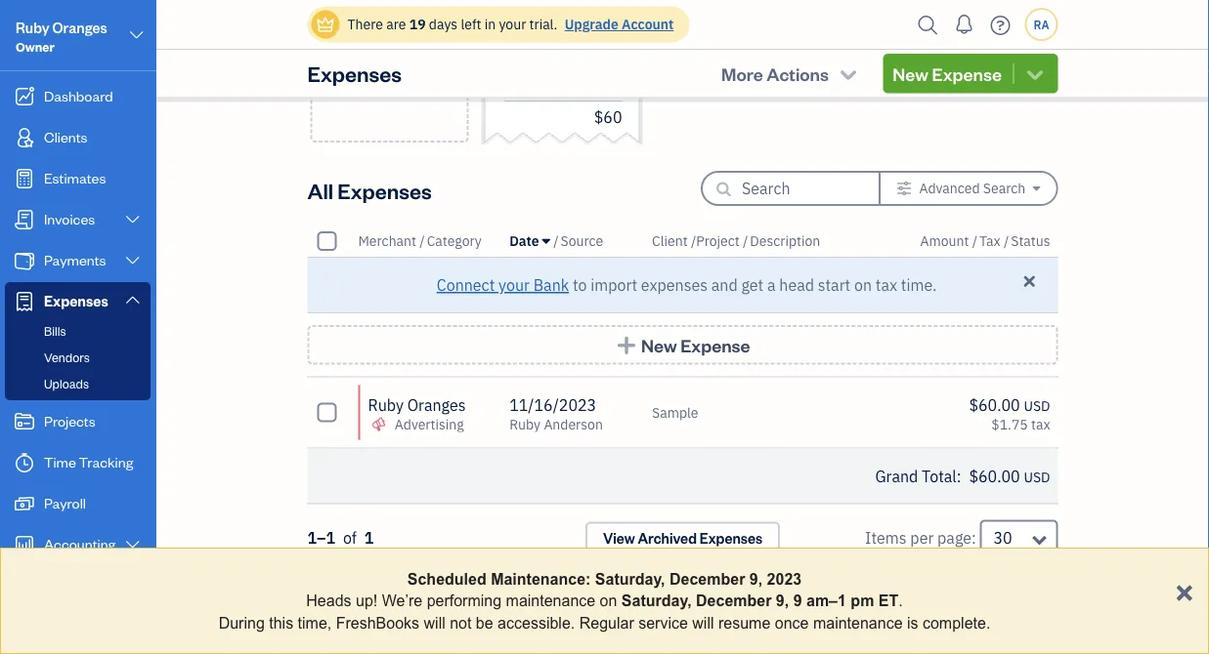 Task type: describe. For each thing, give the bounding box(es) containing it.
trial.
[[529, 15, 557, 33]]

expenses inside main element
[[44, 292, 108, 310]]

client
[[652, 232, 688, 250]]

project
[[696, 232, 740, 250]]

accounting
[[44, 535, 116, 554]]

dashboard image
[[13, 87, 36, 107]]

all
[[307, 176, 333, 204]]

invoices
[[44, 210, 95, 228]]

time tracking
[[44, 453, 133, 472]]

heads
[[306, 593, 351, 610]]

0 vertical spatial chevron large down image
[[128, 23, 146, 47]]

view archived expenses link
[[585, 522, 780, 554]]

notifications image
[[949, 5, 980, 44]]

to
[[573, 275, 587, 296]]

maintenance:
[[491, 571, 591, 588]]

left
[[461, 15, 481, 33]]

grand total : $60.00 usd
[[875, 466, 1050, 487]]

0 horizontal spatial 9,
[[750, 571, 763, 588]]

time
[[44, 453, 76, 472]]

usd inside the "grand total : $60.00 usd"
[[1024, 468, 1050, 486]]

am–1
[[806, 593, 846, 610]]

category link
[[427, 232, 482, 250]]

tracking
[[79, 453, 133, 472]]

chevron large down image for payments
[[124, 253, 142, 269]]

connect
[[437, 275, 495, 296]]

upgrade account link
[[561, 15, 674, 33]]

sample
[[652, 404, 698, 422]]

chevron large down image for invoices
[[124, 212, 142, 228]]

of
[[343, 528, 357, 548]]

up!
[[356, 593, 378, 610]]

$60 link
[[481, 0, 642, 146]]

$60
[[594, 107, 622, 128]]

payments
[[44, 251, 106, 269]]

:
[[957, 466, 961, 487]]

connect your bank to import expenses and get a head start on tax time.
[[437, 275, 937, 296]]

payments link
[[5, 241, 151, 281]]

close image
[[1021, 273, 1039, 291]]

we're
[[382, 593, 422, 610]]

regular
[[579, 615, 634, 632]]

dashboard
[[44, 87, 113, 105]]

ruby for ruby oranges
[[368, 395, 404, 415]]

chevrondown image for more actions
[[837, 64, 860, 84]]

during
[[219, 615, 265, 632]]

service
[[638, 615, 688, 632]]

1 vertical spatial december
[[696, 593, 772, 610]]

crown image
[[315, 14, 336, 35]]

time,
[[298, 615, 332, 632]]

Items per page: field
[[980, 520, 1058, 556]]

expenses down there
[[307, 59, 402, 87]]

2 $60.00 from the top
[[969, 466, 1020, 487]]

30
[[994, 528, 1012, 548]]

4 / from the left
[[743, 232, 748, 250]]

client image
[[13, 128, 36, 148]]

1–1
[[307, 528, 335, 548]]

time tracking link
[[5, 444, 151, 483]]

scheduled
[[407, 571, 486, 588]]

projects
[[44, 412, 95, 431]]

0 vertical spatial maintenance
[[506, 593, 595, 610]]

vendors
[[44, 349, 90, 366]]

not
[[450, 615, 472, 632]]

there
[[347, 15, 383, 33]]

there are 19 days left in your trial. upgrade account
[[347, 15, 674, 33]]

invoice image
[[13, 210, 36, 230]]

timer image
[[13, 454, 36, 473]]

expense image
[[13, 292, 36, 312]]

ruby inside 11/16/2023 ruby anderson
[[509, 415, 541, 433]]

$1.75
[[991, 415, 1028, 433]]

per
[[910, 528, 934, 548]]

1 horizontal spatial new
[[641, 334, 677, 357]]

date
[[509, 232, 539, 250]]

0 vertical spatial saturday,
[[595, 571, 665, 588]]

dashboard link
[[5, 77, 151, 116]]

5 / from the left
[[972, 232, 977, 250]]

expenses
[[641, 275, 708, 296]]

×
[[1175, 573, 1193, 609]]

are
[[386, 15, 406, 33]]

advanced search button
[[881, 173, 1056, 204]]

or
[[651, 556, 664, 574]]

11/16/2023 ruby anderson
[[509, 395, 603, 433]]

0 vertical spatial new expense button
[[883, 54, 1058, 93]]

chevrondown image for new expense
[[1024, 64, 1046, 84]]

0 horizontal spatial expense
[[355, 51, 424, 74]]

amount
[[920, 232, 969, 250]]

estimates
[[44, 169, 106, 187]]

new expense link
[[310, 0, 469, 143]]

anderson
[[544, 415, 603, 433]]

.
[[898, 593, 903, 610]]

more actions
[[721, 62, 829, 85]]

expense inside dropdown button
[[932, 62, 1002, 85]]

1 horizontal spatial maintenance
[[813, 615, 903, 632]]

2 will from the left
[[692, 615, 714, 632]]

11/16/2023
[[509, 395, 596, 415]]

tax inside $60.00 usd $1.75 tax
[[1031, 415, 1050, 433]]

this
[[269, 615, 293, 632]]

account
[[622, 15, 674, 33]]

caretdown image inside date link
[[542, 234, 550, 249]]

client link
[[652, 232, 691, 250]]

more
[[721, 62, 763, 85]]

1–1 of 1
[[307, 528, 374, 548]]

usd inside $60.00 usd $1.75 tax
[[1024, 397, 1050, 415]]

chevron large down image for accounting
[[124, 538, 142, 553]]

in
[[484, 15, 496, 33]]

plus image inside new expense button
[[615, 335, 638, 355]]

status
[[1011, 232, 1050, 250]]



Task type: locate. For each thing, give the bounding box(es) containing it.
2023
[[767, 571, 802, 588]]

saturday, up service
[[622, 593, 692, 610]]

1 vertical spatial chevron large down image
[[124, 538, 142, 553]]

0 vertical spatial oranges
[[52, 18, 107, 37]]

import
[[591, 275, 637, 296]]

expenses link
[[5, 282, 151, 320]]

2 vertical spatial chevron large down image
[[124, 292, 142, 307]]

status link
[[1011, 232, 1050, 250]]

head
[[779, 275, 814, 296]]

9, left 9
[[776, 593, 789, 610]]

0 horizontal spatial ruby
[[16, 18, 49, 37]]

1 vertical spatial usd
[[1024, 468, 1050, 486]]

2 horizontal spatial new expense
[[893, 62, 1002, 85]]

plus image down import
[[615, 335, 638, 355]]

$60.00 inside $60.00 usd $1.75 tax
[[969, 395, 1020, 415]]

tax left time.
[[876, 275, 897, 296]]

0 vertical spatial chevron large down image
[[124, 253, 142, 269]]

amount link
[[920, 232, 972, 250]]

usd up $1.75
[[1024, 397, 1050, 415]]

0 horizontal spatial caretdown image
[[542, 234, 550, 249]]

usd down $1.75
[[1024, 468, 1050, 486]]

caretdown image
[[1033, 181, 1040, 196], [542, 234, 550, 249]]

deleted link
[[667, 556, 714, 574]]

oranges for ruby oranges
[[407, 395, 466, 415]]

1 vertical spatial new
[[893, 62, 928, 85]]

chevron large down image right ruby oranges owner on the top left of page
[[128, 23, 146, 47]]

0 vertical spatial on
[[854, 275, 872, 296]]

2 vertical spatial new
[[641, 334, 677, 357]]

0 horizontal spatial oranges
[[52, 18, 107, 37]]

0 vertical spatial tax
[[876, 275, 897, 296]]

payroll
[[44, 494, 86, 513]]

$60.00 usd $1.75 tax
[[969, 395, 1050, 433]]

chevrondown image
[[837, 64, 860, 84], [1024, 64, 1046, 84]]

chevron large down image up bills link
[[124, 292, 142, 307]]

main element
[[0, 0, 205, 655]]

1 vertical spatial saturday,
[[622, 593, 692, 610]]

expense
[[355, 51, 424, 74], [932, 62, 1002, 85], [680, 334, 750, 357]]

1 horizontal spatial on
[[854, 275, 872, 296]]

ruby for ruby oranges owner
[[16, 18, 49, 37]]

1 $60.00 from the top
[[969, 395, 1020, 415]]

scheduled maintenance: saturday, december 9, 2023 heads up! we're performing maintenance on saturday, december 9, 9 am–1 pm et . during this time, freshbooks will not be accessible. regular service will resume once maintenance is complete.
[[219, 571, 990, 632]]

chevrondown image inside new expense dropdown button
[[1024, 64, 1046, 84]]

search image
[[912, 10, 944, 40]]

will right service
[[692, 615, 714, 632]]

new down search image
[[893, 62, 928, 85]]

2 horizontal spatial new
[[893, 62, 928, 85]]

new expense inside dropdown button
[[893, 62, 1002, 85]]

1 vertical spatial plus image
[[615, 335, 638, 355]]

1 vertical spatial chevron large down image
[[124, 212, 142, 228]]

source
[[561, 232, 603, 250]]

on right start
[[854, 275, 872, 296]]

1 horizontal spatial new expense
[[641, 334, 750, 357]]

go to help image
[[985, 10, 1016, 40]]

estimates link
[[5, 159, 151, 198]]

chevrondown image down ra
[[1024, 64, 1046, 84]]

payment image
[[13, 251, 36, 271]]

time.
[[901, 275, 937, 296]]

is
[[907, 615, 918, 632]]

your
[[499, 15, 526, 33], [499, 275, 530, 296]]

new inside new expense
[[372, 27, 407, 50]]

× dialog
[[0, 548, 1209, 655]]

december down view archived expenses link
[[670, 571, 745, 588]]

chevron large down image inside expenses link
[[124, 292, 142, 307]]

0 horizontal spatial will
[[424, 615, 445, 632]]

your left 'bank'
[[499, 275, 530, 296]]

maintenance down pm
[[813, 615, 903, 632]]

1 will from the left
[[424, 615, 445, 632]]

2 usd from the top
[[1024, 468, 1050, 486]]

expenses up deleted link
[[700, 529, 762, 547]]

2 your from the top
[[499, 275, 530, 296]]

2 chevrondown image from the left
[[1024, 64, 1046, 84]]

once
[[775, 615, 809, 632]]

archived
[[638, 529, 697, 547]]

items per page:
[[865, 528, 976, 548]]

plus image
[[378, 0, 401, 11], [615, 335, 638, 355]]

chevron large down image right payments
[[124, 253, 142, 269]]

1 horizontal spatial chevrondown image
[[1024, 64, 1046, 84]]

expenses inside view archived expenses or deleted
[[700, 529, 762, 547]]

et
[[879, 593, 898, 610]]

client / project / description
[[652, 232, 820, 250]]

merchant / category
[[358, 232, 482, 250]]

$60.00
[[969, 395, 1020, 415], [969, 466, 1020, 487]]

new left 19
[[372, 27, 407, 50]]

ruby oranges
[[368, 395, 466, 415]]

merchant
[[358, 232, 416, 250]]

0 vertical spatial $60.00
[[969, 395, 1020, 415]]

1 vertical spatial 9,
[[776, 593, 789, 610]]

view archived expenses or deleted
[[603, 529, 762, 574]]

/ right project
[[743, 232, 748, 250]]

1 vertical spatial on
[[600, 593, 617, 610]]

resume
[[718, 615, 771, 632]]

0 vertical spatial new
[[372, 27, 407, 50]]

new expense button down connect your bank to import expenses and get a head start on tax time.
[[307, 325, 1058, 365]]

chevron large down image inside accounting link
[[124, 538, 142, 553]]

advanced
[[919, 179, 980, 197]]

chevron large down image for expenses
[[124, 292, 142, 307]]

new expense
[[355, 27, 424, 74], [893, 62, 1002, 85], [641, 334, 750, 357]]

/ right tax
[[1004, 232, 1009, 250]]

/ left tax
[[972, 232, 977, 250]]

6 / from the left
[[1004, 232, 1009, 250]]

uploads
[[44, 376, 89, 392]]

1 horizontal spatial caretdown image
[[1033, 181, 1040, 196]]

1 / from the left
[[420, 232, 425, 250]]

0 horizontal spatial maintenance
[[506, 593, 595, 610]]

Search text field
[[742, 173, 847, 204]]

expense down are
[[355, 51, 424, 74]]

× button
[[1175, 573, 1193, 609]]

1 vertical spatial oranges
[[407, 395, 466, 415]]

0 vertical spatial 9,
[[750, 571, 763, 588]]

0 horizontal spatial new expense
[[355, 27, 424, 74]]

december
[[670, 571, 745, 588], [696, 593, 772, 610]]

oranges inside ruby oranges owner
[[52, 18, 107, 37]]

start
[[818, 275, 851, 296]]

plus image up are
[[378, 0, 401, 11]]

on inside scheduled maintenance: saturday, december 9, 2023 heads up! we're performing maintenance on saturday, december 9, 9 am–1 pm et . during this time, freshbooks will not be accessible. regular service will resume once maintenance is complete.
[[600, 593, 617, 610]]

on for maintenance
[[600, 593, 617, 610]]

3 / from the left
[[691, 232, 696, 250]]

caretdown image right date
[[542, 234, 550, 249]]

caretdown image right search
[[1033, 181, 1040, 196]]

/ left "source"
[[553, 232, 559, 250]]

1 vertical spatial $60.00
[[969, 466, 1020, 487]]

plus image inside new expense link
[[378, 0, 401, 11]]

1 vertical spatial maintenance
[[813, 615, 903, 632]]

1 horizontal spatial plus image
[[615, 335, 638, 355]]

on for start
[[854, 275, 872, 296]]

project image
[[13, 412, 36, 432]]

chevron large down image
[[124, 253, 142, 269], [124, 538, 142, 553]]

1 horizontal spatial ruby
[[368, 395, 404, 415]]

chevron large down image
[[128, 23, 146, 47], [124, 212, 142, 228], [124, 292, 142, 307]]

0 vertical spatial your
[[499, 15, 526, 33]]

oranges for ruby oranges owner
[[52, 18, 107, 37]]

1 usd from the top
[[1024, 397, 1050, 415]]

freshbooks
[[336, 615, 419, 632]]

1 horizontal spatial 9,
[[776, 593, 789, 610]]

expenses up merchant at the top left of page
[[338, 176, 432, 204]]

1 chevrondown image from the left
[[837, 64, 860, 84]]

/ left category link
[[420, 232, 425, 250]]

vendors link
[[9, 346, 147, 369]]

chevrondown image inside the more actions dropdown button
[[837, 64, 860, 84]]

0 horizontal spatial plus image
[[378, 0, 401, 11]]

2 chevron large down image from the top
[[124, 538, 142, 553]]

complete.
[[923, 615, 990, 632]]

more actions button
[[712, 54, 871, 93]]

maintenance
[[506, 593, 595, 610], [813, 615, 903, 632]]

chevron large down image right invoices
[[124, 212, 142, 228]]

0 horizontal spatial new
[[372, 27, 407, 50]]

chart image
[[13, 536, 36, 555]]

1 horizontal spatial tax
[[1031, 415, 1050, 433]]

owner
[[16, 39, 55, 55]]

accounting link
[[5, 526, 151, 565]]

new expense down connect your bank to import expenses and get a head start on tax time.
[[641, 334, 750, 357]]

1 horizontal spatial expense
[[680, 334, 750, 357]]

december up resume
[[696, 593, 772, 610]]

money image
[[13, 495, 36, 514]]

expense down and
[[680, 334, 750, 357]]

new expense left days
[[355, 27, 424, 74]]

1 vertical spatial new expense button
[[307, 325, 1058, 365]]

a
[[767, 275, 776, 296]]

0 vertical spatial plus image
[[378, 0, 401, 11]]

new inside new expense dropdown button
[[893, 62, 928, 85]]

1 vertical spatial tax
[[1031, 415, 1050, 433]]

search
[[983, 179, 1026, 197]]

will left not
[[424, 615, 445, 632]]

1 chevron large down image from the top
[[124, 253, 142, 269]]

0 horizontal spatial on
[[600, 593, 617, 610]]

clients
[[44, 128, 87, 146]]

chevron large down image inside invoices link
[[124, 212, 142, 228]]

saturday,
[[595, 571, 665, 588], [622, 593, 692, 610]]

$60.00 up the "grand total : $60.00 usd"
[[969, 395, 1020, 415]]

new expense down notifications icon
[[893, 62, 1002, 85]]

1 horizontal spatial will
[[692, 615, 714, 632]]

chevrondown image right actions
[[837, 64, 860, 84]]

1 horizontal spatial oranges
[[407, 395, 466, 415]]

pm
[[851, 593, 874, 610]]

/ right client
[[691, 232, 696, 250]]

estimate image
[[13, 169, 36, 189]]

upgrade
[[565, 15, 618, 33]]

your right "in"
[[499, 15, 526, 33]]

on up regular
[[600, 593, 617, 610]]

accessible.
[[498, 615, 575, 632]]

and
[[711, 275, 738, 296]]

description
[[750, 232, 820, 250]]

tax
[[979, 232, 1001, 250]]

advertising
[[395, 415, 464, 433]]

connect your bank button
[[437, 274, 569, 297]]

new
[[372, 27, 407, 50], [893, 62, 928, 85], [641, 334, 677, 357]]

invoices link
[[5, 200, 151, 239]]

1 vertical spatial caretdown image
[[542, 234, 550, 249]]

on
[[854, 275, 872, 296], [600, 593, 617, 610]]

9, left 2023
[[750, 571, 763, 588]]

usd
[[1024, 397, 1050, 415], [1024, 468, 1050, 486]]

9
[[793, 593, 802, 610]]

merchant link
[[358, 232, 420, 250]]

1 vertical spatial your
[[499, 275, 530, 296]]

items
[[865, 528, 907, 548]]

new expense button
[[883, 54, 1058, 93]]

expense down notifications icon
[[932, 62, 1002, 85]]

chevron large down image right accounting
[[124, 538, 142, 553]]

new expense button down notifications icon
[[883, 54, 1058, 93]]

expenses up bills link
[[44, 292, 108, 310]]

tax right $1.75
[[1031, 415, 1050, 433]]

reports image
[[13, 577, 36, 596]]

saturday, down "view"
[[595, 571, 665, 588]]

expenses
[[307, 59, 402, 87], [338, 176, 432, 204], [44, 292, 108, 310], [700, 529, 762, 547]]

settings image
[[896, 181, 912, 196]]

2 horizontal spatial expense
[[932, 62, 1002, 85]]

new down expenses
[[641, 334, 677, 357]]

1 your from the top
[[499, 15, 526, 33]]

0 horizontal spatial tax
[[876, 275, 897, 296]]

2 horizontal spatial ruby
[[509, 415, 541, 433]]

all expenses
[[307, 176, 432, 204]]

0 vertical spatial december
[[670, 571, 745, 588]]

0 vertical spatial caretdown image
[[1033, 181, 1040, 196]]

ra
[[1034, 17, 1049, 32]]

projects link
[[5, 403, 151, 442]]

date link
[[509, 232, 553, 250]]

maintenance down maintenance:
[[506, 593, 595, 610]]

0 horizontal spatial chevrondown image
[[837, 64, 860, 84]]

uploads link
[[9, 372, 147, 396]]

9,
[[750, 571, 763, 588], [776, 593, 789, 610]]

0 vertical spatial usd
[[1024, 397, 1050, 415]]

$60.00 right :
[[969, 466, 1020, 487]]

ruby oranges owner
[[16, 18, 107, 55]]

ruby inside ruby oranges owner
[[16, 18, 49, 37]]

be
[[476, 615, 493, 632]]

2 / from the left
[[553, 232, 559, 250]]

actions
[[767, 62, 829, 85]]



Task type: vqa. For each thing, say whether or not it's contained in the screenshot.
Status
yes



